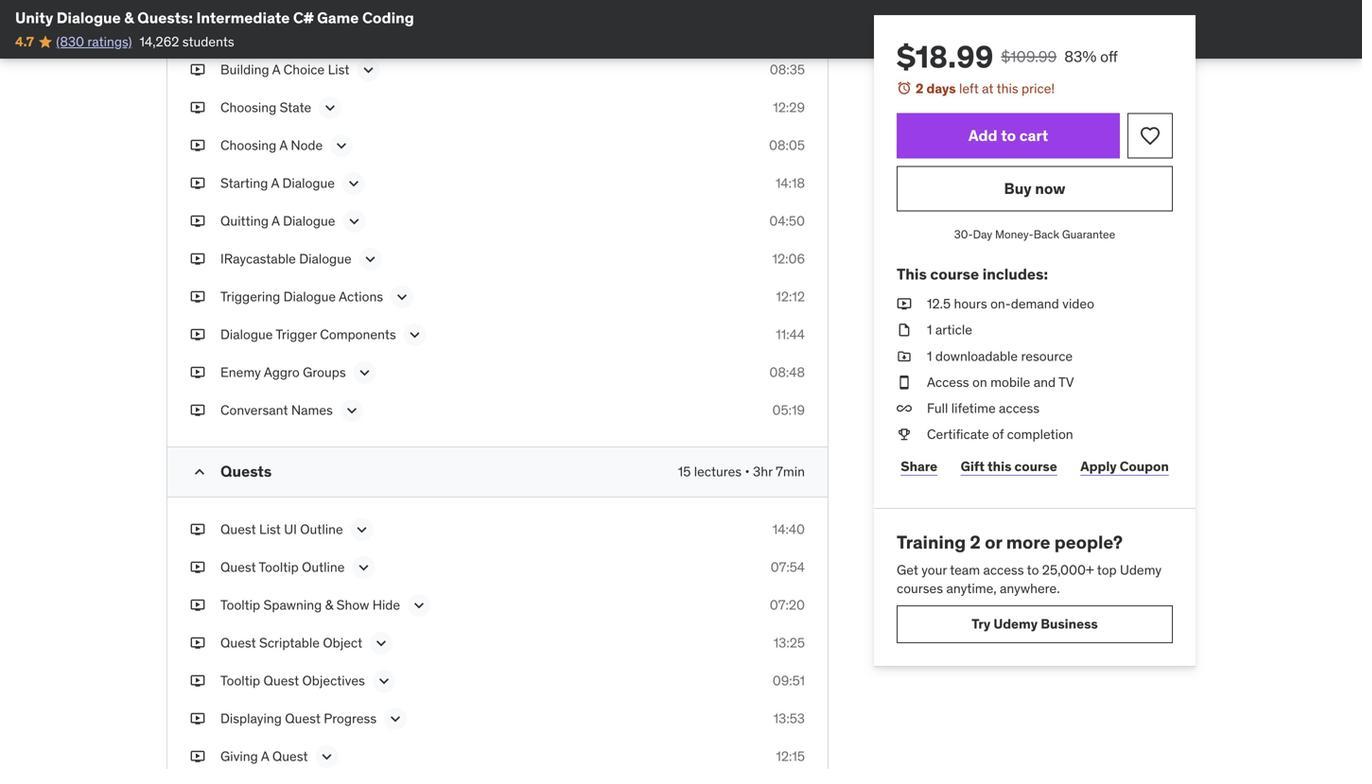 Task type: vqa. For each thing, say whether or not it's contained in the screenshot.


Task type: locate. For each thing, give the bounding box(es) containing it.
07:54
[[771, 559, 805, 576]]

1 vertical spatial 2
[[971, 531, 981, 554]]

& for quests:
[[124, 8, 134, 27]]

2 right alarm icon in the top right of the page
[[916, 80, 924, 97]]

downloadable
[[936, 348, 1018, 365]]

show lecture description image right objectives
[[375, 672, 394, 691]]

back
[[1034, 227, 1060, 242]]

dialogue
[[458, 9, 509, 26]]

1 vertical spatial to
[[1002, 126, 1017, 145]]

1 vertical spatial 1
[[928, 348, 933, 365]]

1 left article
[[928, 321, 933, 339]]

apply
[[1081, 458, 1117, 475]]

show lecture description image right state
[[321, 98, 340, 117]]

show lecture description image right ui
[[353, 521, 372, 540]]

& for show
[[325, 597, 333, 614]]

building
[[221, 61, 269, 78]]

1 vertical spatial course
[[1015, 458, 1058, 475]]

udemy
[[1121, 562, 1162, 579], [994, 616, 1038, 633]]

12:15
[[776, 748, 805, 765]]

tooltip
[[259, 559, 299, 576], [221, 597, 260, 614], [221, 673, 260, 690]]

1 horizontal spatial 2
[[971, 531, 981, 554]]

choosing down building
[[221, 99, 277, 116]]

show lecture description image right hide
[[410, 596, 429, 615]]

iraycastable
[[221, 250, 296, 267]]

0 horizontal spatial &
[[124, 8, 134, 27]]

ui
[[284, 521, 297, 538]]

choosing for choosing state
[[221, 99, 277, 116]]

outline up tooltip spawning & show hide
[[302, 559, 345, 576]]

show lecture description image down components
[[356, 364, 375, 382]]

xsmall image for choosing a node
[[190, 136, 205, 155]]

0 vertical spatial list
[[328, 61, 350, 78]]

show lecture description image for quitting a dialogue
[[345, 212, 364, 231]]

show lecture description image
[[359, 61, 378, 80], [321, 98, 340, 117], [332, 136, 351, 155], [344, 174, 363, 193], [361, 250, 380, 269], [406, 326, 425, 345], [343, 401, 361, 420], [354, 558, 373, 577]]

tooltip down quest list ui outline
[[259, 559, 299, 576]]

udemy right top
[[1121, 562, 1162, 579]]

days
[[927, 80, 956, 97]]

13:53
[[774, 710, 805, 727]]

2 left or
[[971, 531, 981, 554]]

0 horizontal spatial 2
[[916, 80, 924, 97]]

1 horizontal spatial to
[[1002, 126, 1017, 145]]

quest scriptable object
[[221, 635, 363, 652]]

xsmall image for triggering dialogue actions
[[190, 288, 205, 306]]

choosing a node
[[221, 137, 323, 154]]

a for starting
[[271, 175, 279, 192]]

0 horizontal spatial to
[[358, 9, 370, 26]]

quest tooltip outline
[[221, 559, 345, 576]]

show lecture description image for enemy aggro groups
[[356, 364, 375, 382]]

xsmall image for dialogue trigger components
[[190, 326, 205, 344]]

to inside button
[[1002, 126, 1017, 145]]

your
[[922, 562, 947, 579]]

this right 'gift'
[[988, 458, 1012, 475]]

2 choosing from the top
[[221, 137, 277, 154]]

quest down quest list ui outline
[[221, 559, 256, 576]]

& left show
[[325, 597, 333, 614]]

show lecture description image down 'autolayout.'
[[359, 61, 378, 80]]

show lecture description image up actions
[[361, 250, 380, 269]]

outline right ui
[[300, 521, 343, 538]]

1 1 from the top
[[928, 321, 933, 339]]

courses
[[897, 580, 944, 597]]

unity
[[15, 8, 53, 27]]

1 for 1 downloadable resource
[[928, 348, 933, 365]]

gift this course link
[[957, 448, 1062, 486]]

list left ui
[[259, 521, 281, 538]]

access down mobile
[[999, 400, 1040, 417]]

0 horizontal spatial udemy
[[994, 616, 1038, 633]]

choosing up starting
[[221, 137, 277, 154]]

this
[[897, 264, 927, 284]]

to left cart
[[1002, 126, 1017, 145]]

show lecture description image
[[345, 212, 364, 231], [393, 288, 412, 307], [356, 364, 375, 382], [353, 521, 372, 540], [410, 596, 429, 615], [372, 634, 391, 653], [375, 672, 394, 691], [386, 710, 405, 729], [318, 748, 336, 767]]

1 horizontal spatial &
[[325, 597, 333, 614]]

on-
[[991, 295, 1012, 312]]

money-
[[996, 227, 1034, 242]]

dialogue
[[57, 8, 121, 27], [283, 175, 335, 192], [283, 213, 336, 230], [299, 250, 352, 267], [284, 288, 336, 305], [221, 326, 273, 343]]

day
[[974, 227, 993, 242]]

course up the 12.5
[[931, 264, 980, 284]]

show lecture description image right starting a dialogue
[[344, 174, 363, 193]]

udemy right "try"
[[994, 616, 1038, 633]]

dialogue trigger components
[[221, 326, 396, 343]]

a left choice at top left
[[272, 61, 280, 78]]

tooltip left 'spawning'
[[221, 597, 260, 614]]

show lecture description image right names
[[343, 401, 361, 420]]

1 choosing from the top
[[221, 99, 277, 116]]

&
[[124, 8, 134, 27], [325, 597, 333, 614]]

a right "quitting"
[[272, 213, 280, 230]]

1 vertical spatial choosing
[[221, 137, 277, 154]]

2 1 from the top
[[928, 348, 933, 365]]

25,000+
[[1043, 562, 1095, 579]]

this course includes:
[[897, 264, 1049, 284]]

a right giving
[[261, 748, 269, 765]]

0 vertical spatial 1
[[928, 321, 933, 339]]

course
[[931, 264, 980, 284], [1015, 458, 1058, 475]]

build
[[373, 9, 402, 26]]

show lecture description image down progress
[[318, 748, 336, 767]]

to inside the training 2 or more people? get your team access to 25,000+ top udemy courses anytime, anywhere.
[[1028, 562, 1040, 579]]

xsmall image
[[190, 98, 205, 117], [190, 212, 205, 231], [190, 250, 205, 268], [190, 288, 205, 306], [897, 295, 912, 313], [897, 347, 912, 366], [190, 364, 205, 382], [897, 373, 912, 392], [190, 521, 205, 539], [190, 710, 205, 728], [190, 748, 205, 766]]

list right choice at top left
[[328, 61, 350, 78]]

dialogue up (830 ratings)
[[57, 8, 121, 27]]

1 up access
[[928, 348, 933, 365]]

coding
[[362, 8, 414, 27]]

outline
[[300, 521, 343, 538], [302, 559, 345, 576]]

to
[[358, 9, 370, 26], [1002, 126, 1017, 145], [1028, 562, 1040, 579]]

list
[[328, 61, 350, 78], [259, 521, 281, 538]]

quitting a dialogue
[[221, 213, 336, 230]]

using
[[306, 27, 338, 44]]

training 2 or more people? get your team access to 25,000+ top udemy courses anytime, anywhere.
[[897, 531, 1162, 597]]

xsmall image for tooltip quest objectives
[[190, 672, 205, 691]]

access down or
[[984, 562, 1025, 579]]

trigger
[[276, 326, 317, 343]]

show lecture description image right components
[[406, 326, 425, 345]]

xsmall image for tooltip spawning & show hide
[[190, 596, 205, 615]]

xsmall image for choosing state
[[190, 98, 205, 117]]

tooltip up displaying
[[221, 673, 260, 690]]

show lecture description image up actions
[[345, 212, 364, 231]]

giving a quest
[[221, 748, 308, 765]]

our
[[543, 9, 562, 26]]

xsmall image
[[190, 61, 205, 79], [190, 136, 205, 155], [190, 174, 205, 193], [897, 321, 912, 340], [190, 326, 205, 344], [897, 399, 912, 418], [190, 401, 205, 420], [897, 425, 912, 444], [190, 558, 205, 577], [190, 596, 205, 615], [190, 634, 205, 653], [190, 672, 205, 691]]

course down completion
[[1015, 458, 1058, 475]]

2 vertical spatial tooltip
[[221, 673, 260, 690]]

0 horizontal spatial list
[[259, 521, 281, 538]]

1 horizontal spatial udemy
[[1121, 562, 1162, 579]]

show lecture description image for tooltip spawning & show hide
[[410, 596, 429, 615]]

a for choosing
[[280, 137, 288, 154]]

show lecture description image right actions
[[393, 288, 412, 307]]

a for quitting
[[272, 213, 280, 230]]

08:35
[[770, 61, 805, 78]]

access
[[928, 374, 970, 391]]

0 vertical spatial choosing
[[221, 99, 277, 116]]

a right starting
[[271, 175, 279, 192]]

choosing for choosing a node
[[221, 137, 277, 154]]

enemy aggro groups
[[221, 364, 346, 381]]

object
[[323, 635, 363, 652]]

spawning
[[264, 597, 322, 614]]

a left "node"
[[280, 137, 288, 154]]

show lecture description image down hide
[[372, 634, 391, 653]]

04:50
[[770, 213, 805, 230]]

at
[[983, 80, 994, 97]]

quitting
[[221, 213, 269, 230]]

to up anywhere.
[[1028, 562, 1040, 579]]

0 vertical spatial &
[[124, 8, 134, 27]]

iraycastable dialogue
[[221, 250, 352, 267]]

1 vertical spatial list
[[259, 521, 281, 538]]

2 days left at this price!
[[916, 80, 1055, 97]]

video
[[1063, 295, 1095, 312]]

tooltip spawning & show hide
[[221, 597, 400, 614]]

shows
[[273, 9, 310, 26]]

gift
[[961, 458, 985, 475]]

access
[[999, 400, 1040, 417], [984, 562, 1025, 579]]

& up ratings)
[[124, 8, 134, 27]]

dialogue up dialogue trigger components
[[284, 288, 336, 305]]

objectives
[[302, 673, 365, 690]]

to right how
[[358, 9, 370, 26]]

show lecture description image right progress
[[386, 710, 405, 729]]

$18.99
[[897, 38, 994, 76]]

autolayout.
[[341, 27, 412, 44]]

add
[[969, 126, 998, 145]]

us
[[314, 9, 327, 26]]

1 vertical spatial access
[[984, 562, 1025, 579]]

1 vertical spatial udemy
[[994, 616, 1038, 633]]

hide
[[373, 597, 400, 614]]

actions
[[339, 288, 383, 305]]

show lecture description image right "node"
[[332, 136, 351, 155]]

wishlist image
[[1140, 125, 1162, 147]]

unity dialogue & quests: intermediate c# game coding
[[15, 8, 414, 27]]

0 vertical spatial to
[[358, 9, 370, 26]]

completion
[[1008, 426, 1074, 443]]

0 vertical spatial tooltip
[[259, 559, 299, 576]]

14:40
[[773, 521, 805, 538]]

a for giving
[[261, 748, 269, 765]]

13:25
[[774, 635, 805, 652]]

show lecture description image for iraycastable dialogue
[[361, 250, 380, 269]]

1 vertical spatial &
[[325, 597, 333, 614]]

2 vertical spatial to
[[1028, 562, 1040, 579]]

a
[[272, 61, 280, 78], [280, 137, 288, 154], [271, 175, 279, 192], [272, 213, 280, 230], [261, 748, 269, 765]]

0 vertical spatial course
[[931, 264, 980, 284]]

0 vertical spatial udemy
[[1121, 562, 1162, 579]]

this right at
[[997, 80, 1019, 97]]

1 vertical spatial tooltip
[[221, 597, 260, 614]]

0 vertical spatial access
[[999, 400, 1040, 417]]

game
[[317, 8, 359, 27]]

to inside sam shows us how to build a choice dialogue from our wireframe using autolayout.
[[358, 9, 370, 26]]

show lecture description image up show
[[354, 558, 373, 577]]

2 horizontal spatial to
[[1028, 562, 1040, 579]]

30-
[[955, 227, 974, 242]]



Task type: describe. For each thing, give the bounding box(es) containing it.
show lecture description image for choosing state
[[321, 98, 340, 117]]

show lecture description image for triggering dialogue actions
[[393, 288, 412, 307]]

quest list ui outline
[[221, 521, 343, 538]]

xsmall image for quitting a dialogue
[[190, 212, 205, 231]]

sam
[[243, 9, 270, 26]]

mobile
[[991, 374, 1031, 391]]

conversant names
[[221, 402, 333, 419]]

show lecture description image for quest scriptable object
[[372, 634, 391, 653]]

more
[[1007, 531, 1051, 554]]

anytime,
[[947, 580, 997, 597]]

buy now
[[1005, 179, 1066, 198]]

xsmall image for quest scriptable object
[[190, 634, 205, 653]]

on
[[973, 374, 988, 391]]

quest left ui
[[221, 521, 256, 538]]

11:44
[[776, 326, 805, 343]]

show lecture description image for building a choice list
[[359, 61, 378, 80]]

business
[[1041, 616, 1099, 633]]

show lecture description image for quest tooltip outline
[[354, 558, 373, 577]]

share button
[[897, 448, 942, 486]]

tv
[[1059, 374, 1075, 391]]

triggering dialogue actions
[[221, 288, 383, 305]]

small image
[[190, 463, 209, 482]]

try udemy business link
[[897, 606, 1174, 644]]

xsmall image for conversant names
[[190, 401, 205, 420]]

show lecture description image for tooltip quest objectives
[[375, 672, 394, 691]]

try
[[972, 616, 991, 633]]

12:29
[[774, 99, 805, 116]]

$109.99
[[1002, 47, 1057, 66]]

tooltip for quest
[[221, 673, 260, 690]]

state
[[280, 99, 312, 116]]

choice
[[284, 61, 325, 78]]

05:19
[[773, 402, 805, 419]]

full lifetime access
[[928, 400, 1040, 417]]

xsmall image for starting a dialogue
[[190, 174, 205, 193]]

0 vertical spatial this
[[997, 80, 1019, 97]]

xsmall image for giving a quest
[[190, 748, 205, 766]]

tooltip for spawning
[[221, 597, 260, 614]]

xsmall image for quest tooltip outline
[[190, 558, 205, 577]]

hours
[[954, 295, 988, 312]]

buy
[[1005, 179, 1032, 198]]

groups
[[303, 364, 346, 381]]

demand
[[1011, 295, 1060, 312]]

xsmall image for enemy aggro groups
[[190, 364, 205, 382]]

83%
[[1065, 47, 1097, 66]]

•
[[745, 463, 750, 480]]

1 downloadable resource
[[928, 348, 1073, 365]]

enemy
[[221, 364, 261, 381]]

aggro
[[264, 364, 300, 381]]

1 vertical spatial this
[[988, 458, 1012, 475]]

7min
[[776, 463, 805, 480]]

choice
[[416, 9, 455, 26]]

show lecture description image for giving a quest
[[318, 748, 336, 767]]

how
[[331, 9, 355, 26]]

14,262 students
[[140, 33, 234, 50]]

share
[[901, 458, 938, 475]]

or
[[985, 531, 1003, 554]]

14,262
[[140, 33, 179, 50]]

dialogue up triggering dialogue actions
[[299, 250, 352, 267]]

c#
[[293, 8, 314, 27]]

price!
[[1022, 80, 1055, 97]]

15 lectures • 3hr 7min
[[678, 463, 805, 480]]

building a choice list
[[221, 61, 350, 78]]

add to cart
[[969, 126, 1049, 145]]

cart
[[1020, 126, 1049, 145]]

ratings)
[[87, 33, 132, 50]]

a for building
[[272, 61, 280, 78]]

dialogue up the iraycastable dialogue
[[283, 213, 336, 230]]

starting a dialogue
[[221, 175, 335, 192]]

4.7
[[15, 33, 34, 50]]

and
[[1034, 374, 1056, 391]]

displaying quest progress
[[221, 710, 377, 727]]

giving
[[221, 748, 258, 765]]

of
[[993, 426, 1004, 443]]

sam shows us how to build a choice dialogue from our wireframe using autolayout.
[[243, 9, 562, 44]]

wireframe
[[243, 27, 303, 44]]

coupon
[[1120, 458, 1170, 475]]

alarm image
[[897, 80, 912, 96]]

show lecture description image for quest list ui outline
[[353, 521, 372, 540]]

includes:
[[983, 264, 1049, 284]]

1 horizontal spatial list
[[328, 61, 350, 78]]

08:05
[[769, 137, 805, 154]]

0 vertical spatial outline
[[300, 521, 343, 538]]

apply coupon button
[[1077, 448, 1174, 486]]

quest left scriptable
[[221, 635, 256, 652]]

udemy inside the training 2 or more people? get your team access to 25,000+ top udemy courses anytime, anywhere.
[[1121, 562, 1162, 579]]

1 vertical spatial outline
[[302, 559, 345, 576]]

0 vertical spatial 2
[[916, 80, 924, 97]]

dialogue down "node"
[[283, 175, 335, 192]]

show lecture description image for starting a dialogue
[[344, 174, 363, 193]]

0 horizontal spatial course
[[931, 264, 980, 284]]

1 article
[[928, 321, 973, 339]]

show
[[337, 597, 369, 614]]

12.5 hours on-demand video
[[928, 295, 1095, 312]]

dialogue down triggering
[[221, 326, 273, 343]]

$18.99 $109.99 83% off
[[897, 38, 1119, 76]]

names
[[291, 402, 333, 419]]

xsmall image for displaying quest progress
[[190, 710, 205, 728]]

certificate of completion
[[928, 426, 1074, 443]]

choosing state
[[221, 99, 312, 116]]

resource
[[1022, 348, 1073, 365]]

node
[[291, 137, 323, 154]]

2 inside the training 2 or more people? get your team access to 25,000+ top udemy courses anytime, anywhere.
[[971, 531, 981, 554]]

full
[[928, 400, 949, 417]]

try udemy business
[[972, 616, 1099, 633]]

quest down tooltip quest objectives
[[285, 710, 321, 727]]

show lecture description image for choosing a node
[[332, 136, 351, 155]]

1 horizontal spatial course
[[1015, 458, 1058, 475]]

quest down displaying quest progress
[[272, 748, 308, 765]]

14:18
[[776, 175, 805, 192]]

show lecture description image for displaying quest progress
[[386, 710, 405, 729]]

30-day money-back guarantee
[[955, 227, 1116, 242]]

displaying
[[221, 710, 282, 727]]

top
[[1098, 562, 1117, 579]]

quests:
[[137, 8, 193, 27]]

quest down scriptable
[[264, 673, 299, 690]]

xsmall image for building a choice list
[[190, 61, 205, 79]]

07:20
[[770, 597, 805, 614]]

1 for 1 article
[[928, 321, 933, 339]]

anywhere.
[[1000, 580, 1061, 597]]

show lecture description image for dialogue trigger components
[[406, 326, 425, 345]]

3hr
[[753, 463, 773, 480]]

access inside the training 2 or more people? get your team access to 25,000+ top udemy courses anytime, anywhere.
[[984, 562, 1025, 579]]

show lecture description image for conversant names
[[343, 401, 361, 420]]

08:48
[[770, 364, 805, 381]]

triggering
[[221, 288, 280, 305]]

(830 ratings)
[[56, 33, 132, 50]]

xsmall image for iraycastable dialogue
[[190, 250, 205, 268]]

article
[[936, 321, 973, 339]]

xsmall image for quest list ui outline
[[190, 521, 205, 539]]



